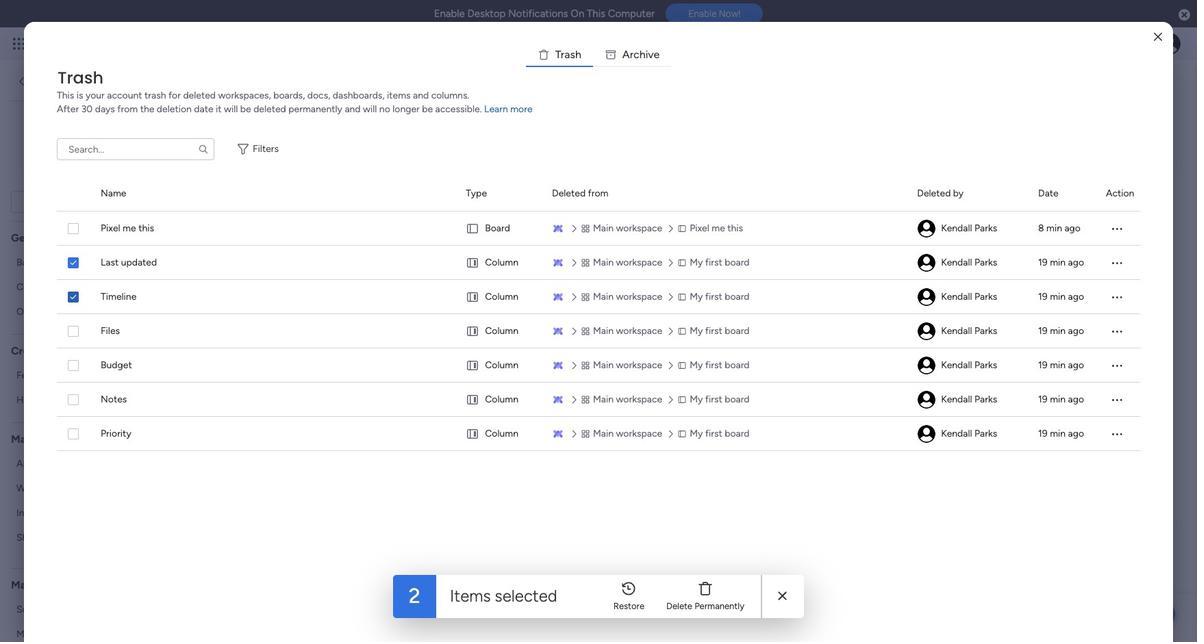 Task type: locate. For each thing, give the bounding box(es) containing it.
pixel me this link
[[676, 221, 748, 236]]

ago for last updated
[[1069, 257, 1085, 269]]

8
[[1039, 223, 1045, 234]]

0 vertical spatial deleted
[[183, 90, 216, 101]]

deleted left by
[[918, 188, 951, 199]]

1 horizontal spatial pixel
[[690, 223, 710, 234]]

1 horizontal spatial starting
[[367, 215, 400, 227]]

19 for budget
[[1039, 360, 1048, 371]]

1 kendall parks image from the top
[[918, 288, 936, 306]]

a right 't'
[[565, 48, 570, 61]]

menu image for budget
[[1111, 359, 1124, 373]]

2 first from the top
[[706, 291, 723, 303]]

1 main workspace from the top
[[593, 223, 663, 234]]

1 vertical spatial kendall parks image
[[918, 391, 936, 409]]

deleted up date
[[183, 90, 216, 101]]

1 19 min ago from the top
[[1039, 257, 1085, 269]]

1 horizontal spatial and
[[383, 155, 400, 167]]

row containing budget
[[57, 349, 1141, 383]]

0 horizontal spatial point
[[320, 201, 343, 213]]

is
[[77, 90, 83, 101]]

workspace for priority
[[616, 428, 663, 440]]

pixel me this up 'last updated'
[[101, 223, 154, 234]]

filters button
[[231, 138, 290, 160]]

the down the trash
[[140, 103, 154, 115]]

workspaces,
[[218, 90, 271, 101]]

starting
[[285, 201, 318, 213], [367, 215, 400, 227]]

docs,
[[307, 90, 330, 101]]

kendall parks for last updated
[[942, 257, 998, 269]]

no
[[379, 103, 390, 115]]

min for pixel me this
[[1047, 223, 1063, 234]]

from inside trash this is your account trash for deleted workspaces, boards, docs, dashboards, items and columns. after 30 days from the deletion date it will be deleted permanently and will no longer be accessible. learn more
[[117, 103, 138, 115]]

1 horizontal spatial point
[[403, 215, 425, 227]]

a
[[565, 48, 570, 61], [278, 201, 282, 213], [308, 215, 312, 227]]

main workspace for notes
[[593, 394, 663, 406]]

enable now!
[[689, 8, 741, 19]]

accessible.
[[435, 103, 482, 115]]

1 kendall parks from the top
[[942, 223, 998, 234]]

column cell for files
[[466, 314, 536, 349]]

4 19 min ago from the top
[[1039, 360, 1085, 371]]

column cell
[[466, 246, 536, 280], [466, 280, 536, 314], [466, 314, 536, 349], [466, 349, 536, 383], [466, 383, 536, 417], [466, 417, 536, 452]]

1 horizontal spatial pixel me this
[[690, 223, 743, 234]]

main for files
[[593, 325, 614, 337]]

my for last updated
[[690, 257, 703, 269]]

value.
[[625, 155, 651, 167]]

date column header
[[1039, 177, 1090, 211]]

my
[[55, 75, 69, 88], [690, 257, 703, 269], [690, 291, 703, 303], [690, 325, 703, 337], [690, 360, 703, 371], [690, 394, 703, 406], [690, 428, 703, 440]]

kendall parks image
[[1159, 33, 1181, 55], [918, 220, 936, 238], [918, 254, 936, 272], [918, 323, 936, 341], [918, 357, 936, 375], [918, 425, 936, 443]]

t
[[555, 48, 561, 61]]

0 horizontal spatial will
[[224, 103, 238, 115]]

create
[[11, 344, 45, 357]]

will left no
[[363, 103, 377, 115]]

deleted down 'them'
[[552, 188, 586, 199]]

0 horizontal spatial be
[[240, 103, 251, 115]]

trash
[[58, 66, 103, 89]]

h left v
[[640, 48, 646, 61]]

1 vertical spatial and
[[345, 103, 361, 115]]

6 first from the top
[[706, 428, 723, 440]]

board
[[725, 257, 750, 269], [725, 291, 750, 303], [725, 325, 750, 337], [725, 360, 750, 371], [725, 394, 750, 406], [725, 428, 750, 440]]

my for files
[[690, 325, 703, 337]]

workspace for budget
[[616, 360, 663, 371]]

from down account in the left top of the page
[[117, 103, 138, 115]]

1 horizontal spatial will
[[363, 103, 377, 115]]

6 column from the top
[[485, 428, 519, 440]]

deletion
[[157, 103, 192, 115]]

0 vertical spatial this
[[587, 8, 606, 20]]

0 vertical spatial it
[[216, 103, 222, 115]]

0 vertical spatial the
[[140, 103, 154, 115]]

menu image for notes
[[1111, 393, 1124, 407]]

2 to from the left
[[594, 155, 604, 167]]

the right shorten
[[441, 155, 456, 167]]

6 row from the top
[[57, 383, 1141, 417]]

last
[[101, 257, 119, 269]]

2 horizontal spatial and
[[413, 90, 429, 101]]

deleted by column header
[[918, 177, 1022, 211]]

1 board from the top
[[725, 257, 750, 269]]

ago for files
[[1069, 325, 1085, 337]]

s
[[570, 48, 575, 61]]

main for priority
[[593, 428, 614, 440]]

0 horizontal spatial starting
[[285, 201, 318, 213]]

and down the dashboards,
[[345, 103, 361, 115]]

versions
[[37, 458, 73, 470]]

6 main workspace link from the top
[[580, 393, 667, 408]]

my first board for budget
[[690, 360, 750, 371]]

share
[[16, 532, 41, 544]]

1 pixel me this from the left
[[101, 223, 154, 234]]

board for budget
[[725, 360, 750, 371]]

3 my first board link from the top
[[676, 324, 754, 339]]

0 horizontal spatial this
[[57, 90, 74, 101]]

0 vertical spatial and
[[413, 90, 429, 101]]

3 column cell from the top
[[466, 314, 536, 349]]

1 vertical spatial from
[[588, 188, 609, 199]]

type column header
[[466, 177, 536, 211]]

min for notes
[[1050, 394, 1066, 406]]

6 board from the top
[[725, 428, 750, 440]]

6 my first board from the top
[[690, 428, 750, 440]]

get
[[205, 155, 222, 167]]

main workspace link for files
[[580, 324, 667, 339]]

2 menu image from the top
[[1111, 291, 1124, 304]]

2 kendall from the top
[[942, 257, 973, 269]]

to
[[252, 155, 261, 167], [594, 155, 604, 167]]

h right 't'
[[575, 48, 582, 61]]

1 vertical spatial the
[[441, 155, 456, 167]]

1 vertical spatial point
[[403, 215, 425, 227]]

r left i at the right of page
[[630, 48, 634, 61]]

5 menu image from the top
[[1111, 393, 1124, 407]]

column header
[[57, 177, 84, 211]]

5 main from the top
[[593, 360, 614, 371]]

moment
[[313, 155, 352, 167]]

a up "feature"
[[278, 201, 282, 213]]

0 horizontal spatial enable
[[434, 8, 465, 20]]

1 horizontal spatial deleted
[[918, 188, 951, 199]]

0 vertical spatial a
[[565, 48, 570, 61]]

19 for priority
[[1039, 428, 1048, 440]]

desktop
[[468, 8, 506, 20]]

1 vertical spatial menu image
[[1111, 428, 1124, 441]]

0 horizontal spatial deleted
[[183, 90, 216, 101]]

from inside column header
[[588, 188, 609, 199]]

2 column from the top
[[485, 291, 519, 303]]

main for last updated
[[593, 257, 614, 269]]

6 kendall parks cell from the top
[[918, 383, 1022, 417]]

4 kendall parks from the top
[[942, 325, 998, 337]]

me down deleted from column header
[[712, 223, 725, 234]]

3 parks from the top
[[975, 291, 998, 303]]

column cell for notes
[[466, 383, 536, 417]]

0 horizontal spatial me
[[123, 223, 136, 234]]

i
[[646, 48, 648, 61]]

first for files
[[706, 325, 723, 337]]

6 workspace from the top
[[616, 394, 663, 406]]

or
[[296, 215, 305, 227]]

my for budget
[[690, 360, 703, 371]]

19 min ago for timeline
[[1039, 291, 1085, 303]]

0 horizontal spatial the
[[140, 103, 154, 115]]

days
[[95, 103, 115, 115]]

be down workspaces,
[[240, 103, 251, 115]]

7 row from the top
[[57, 417, 1141, 452]]

7 kendall parks cell from the top
[[918, 417, 1022, 452]]

basic
[[16, 257, 39, 268]]

this right on
[[587, 8, 606, 20]]

features link
[[11, 365, 161, 387]]

me
[[123, 223, 136, 234], [712, 223, 725, 234]]

deleted down boards,
[[254, 103, 286, 115]]

19 min ago for budget
[[1039, 360, 1085, 371]]

the
[[140, 103, 154, 115], [441, 155, 456, 167]]

1 will from the left
[[224, 103, 238, 115]]

name column header
[[101, 177, 450, 211]]

1 horizontal spatial it
[[532, 155, 538, 167]]

0 horizontal spatial deleted
[[552, 188, 586, 199]]

v
[[648, 48, 654, 61]]

2 main from the top
[[593, 257, 614, 269]]

kendall parks cell
[[918, 212, 1022, 246], [918, 246, 1022, 280], [918, 280, 1022, 314], [918, 314, 1022, 349], [918, 349, 1022, 383], [918, 383, 1022, 417], [918, 417, 1022, 452]]

type
[[466, 188, 487, 199]]

4 my first board link from the top
[[676, 358, 754, 373]]

enable left "desktop"
[[434, 8, 465, 20]]

3 main from the top
[[593, 291, 614, 303]]

to left the see
[[594, 155, 604, 167]]

1 horizontal spatial r
[[630, 48, 634, 61]]

column
[[485, 257, 519, 269], [485, 291, 519, 303], [485, 325, 519, 337], [485, 360, 519, 371], [485, 394, 519, 406], [485, 428, 519, 440]]

starting right "as"
[[367, 215, 400, 227]]

0 horizontal spatial h
[[575, 48, 582, 61]]

boards,
[[274, 90, 305, 101]]

my first board link for files
[[676, 324, 754, 339]]

point right "as"
[[403, 215, 425, 227]]

this
[[587, 8, 606, 20], [57, 90, 74, 101]]

7 parks from the top
[[975, 428, 998, 440]]

be right longer
[[422, 103, 433, 115]]

3 main workspace from the top
[[593, 291, 663, 303]]

cancel
[[599, 610, 633, 623]]

2 my first board link from the top
[[676, 290, 754, 305]]

6 kendall from the top
[[942, 394, 973, 406]]

row containing last updated
[[57, 246, 1141, 280]]

1 first from the top
[[706, 257, 723, 269]]

pixel me this for row containing pixel me this
[[101, 223, 154, 234]]

filters
[[253, 143, 279, 155]]

kendall for priority
[[942, 428, 973, 440]]

this up updated
[[138, 223, 154, 234]]

None search field
[[57, 138, 214, 160]]

2 r from the left
[[630, 48, 634, 61]]

main workspace link
[[580, 221, 667, 236], [580, 256, 667, 271], [580, 290, 667, 305], [580, 324, 667, 339], [580, 358, 667, 373], [580, 393, 667, 408], [580, 427, 667, 442]]

4 workspace from the top
[[616, 325, 663, 337]]

my first board link for budget
[[676, 358, 754, 373]]

1 horizontal spatial to
[[594, 155, 604, 167]]

time
[[508, 155, 529, 167]]

7 kendall from the top
[[942, 428, 973, 440]]

1 my first board link from the top
[[676, 256, 754, 271]]

6 main from the top
[[593, 394, 614, 406]]

board for timeline
[[725, 291, 750, 303]]

1 horizontal spatial a
[[308, 215, 312, 227]]

parks for timeline
[[975, 291, 998, 303]]

starting up or at top left
[[285, 201, 318, 213]]

3 row from the top
[[57, 280, 1141, 314]]

2 19 from the top
[[1039, 291, 1048, 303]]

1 column cell from the top
[[466, 246, 536, 280]]

3 main workspace link from the top
[[580, 290, 667, 305]]

and up longer
[[413, 90, 429, 101]]

5 board from the top
[[725, 394, 750, 406]]

4 main workspace from the top
[[593, 325, 663, 337]]

main for timeline
[[593, 291, 614, 303]]

main
[[593, 223, 614, 234], [593, 257, 614, 269], [593, 291, 614, 303], [593, 325, 614, 337], [593, 360, 614, 371], [593, 394, 614, 406], [593, 428, 614, 440]]

1 my first board from the top
[[690, 257, 750, 269]]

3 board from the top
[[725, 325, 750, 337]]

kendall parks image for budget
[[918, 357, 936, 375]]

0 vertical spatial from
[[117, 103, 138, 115]]

3 kendall from the top
[[942, 291, 973, 303]]

row group
[[57, 177, 1141, 212]]

specific
[[225, 215, 261, 227]]

main workspace for priority
[[593, 428, 663, 440]]

setup
[[205, 125, 252, 148]]

dashboards,
[[333, 90, 385, 101]]

0 horizontal spatial this
[[138, 223, 154, 234]]

and inside setup an onboarding flow get users to their "aha" moment faster and shorten the amount of time it takes them to see value.
[[383, 155, 400, 167]]

1 vertical spatial starting
[[367, 215, 400, 227]]

3 my first board from the top
[[690, 325, 750, 337]]

kendall parks for timeline
[[942, 291, 998, 303]]

pixel down draft
[[101, 223, 120, 234]]

main workspace link for last updated
[[580, 256, 667, 271]]

it inside setup an onboarding flow get users to their "aha" moment faster and shorten the amount of time it takes them to see value.
[[532, 155, 538, 167]]

4 parks from the top
[[975, 325, 998, 337]]

kendall for last updated
[[942, 257, 973, 269]]

computer
[[608, 8, 655, 20]]

items
[[450, 587, 491, 607]]

workspace for last updated
[[616, 257, 663, 269]]

board for notes
[[725, 394, 750, 406]]

4 main from the top
[[593, 325, 614, 337]]

min for last updated
[[1050, 257, 1066, 269]]

2 horizontal spatial a
[[565, 48, 570, 61]]

5 my first board link from the top
[[676, 393, 754, 408]]

kendall parks cell for priority
[[918, 417, 1022, 452]]

1 vertical spatial it
[[532, 155, 538, 167]]

this up after
[[57, 90, 74, 101]]

row
[[57, 212, 1141, 246], [57, 246, 1141, 280], [57, 280, 1141, 314], [57, 314, 1141, 349], [57, 349, 1141, 383], [57, 383, 1141, 417], [57, 417, 1141, 452]]

from down the see
[[588, 188, 609, 199]]

5 column cell from the top
[[466, 383, 536, 417]]

menu image
[[1111, 256, 1124, 270], [1111, 291, 1124, 304], [1111, 325, 1124, 338], [1111, 359, 1124, 373], [1111, 393, 1124, 407]]

2 this from the left
[[728, 223, 743, 234]]

be
[[240, 103, 251, 115], [422, 103, 433, 115]]

2 menu image from the top
[[1111, 428, 1124, 441]]

2 vertical spatial and
[[383, 155, 400, 167]]

kendall parks cell for files
[[918, 314, 1022, 349]]

marketplace
[[11, 579, 74, 592]]

1 horizontal spatial this
[[587, 8, 606, 20]]

1 parks from the top
[[975, 223, 998, 234]]

7 main workspace from the top
[[593, 428, 663, 440]]

1 horizontal spatial enable
[[689, 8, 717, 19]]

0 horizontal spatial r
[[561, 48, 565, 61]]

19 for last updated
[[1039, 257, 1048, 269]]

point up template
[[320, 201, 343, 213]]

kendall parks image for priority
[[918, 425, 936, 443]]

main workspace link for timeline
[[580, 290, 667, 305]]

7 main workspace link from the top
[[580, 427, 667, 442]]

0 horizontal spatial it
[[216, 103, 222, 115]]

1 horizontal spatial me
[[712, 223, 725, 234]]

4 first from the top
[[706, 360, 723, 371]]

onboarding
[[205, 82, 306, 104]]

6 my first board link from the top
[[676, 427, 754, 442]]

pixel me this
[[101, 223, 154, 234], [690, 223, 743, 234]]

me up 'last updated'
[[123, 223, 136, 234]]

5 workspace from the top
[[616, 360, 663, 371]]

0 vertical spatial kendall parks image
[[918, 288, 936, 306]]

1 horizontal spatial deleted
[[254, 103, 286, 115]]

1 this from the left
[[138, 223, 154, 234]]

r for a
[[630, 48, 634, 61]]

kendall parks image
[[918, 288, 936, 306], [918, 391, 936, 409]]

c
[[634, 48, 640, 61]]

main workspace link for notes
[[580, 393, 667, 408]]

first for notes
[[706, 394, 723, 406]]

1 horizontal spatial this
[[728, 223, 743, 234]]

2 pixel from the left
[[690, 223, 710, 234]]

4 main workspace link from the top
[[580, 324, 667, 339]]

2 parks from the top
[[975, 257, 998, 269]]

share link
[[11, 527, 161, 549]]

this down deleted from column header
[[728, 223, 743, 234]]

1 menu image from the top
[[1111, 256, 1124, 270]]

2 board from the top
[[725, 291, 750, 303]]

trash
[[145, 90, 166, 101]]

app
[[16, 458, 34, 470]]

2 pixel me this from the left
[[690, 223, 743, 234]]

enable left now!
[[689, 8, 717, 19]]

3 19 from the top
[[1039, 325, 1048, 337]]

ago for notes
[[1069, 394, 1085, 406]]

parks for last updated
[[975, 257, 998, 269]]

a right or at top left
[[308, 215, 312, 227]]

2 kendall parks image from the top
[[918, 391, 936, 409]]

and right faster
[[383, 155, 400, 167]]

table
[[57, 177, 1141, 621]]

2 main workspace link from the top
[[580, 256, 667, 271]]

kendall parks
[[942, 223, 998, 234], [942, 257, 998, 269], [942, 291, 998, 303], [942, 325, 998, 337], [942, 360, 998, 371], [942, 394, 998, 406], [942, 428, 998, 440]]

pixel me this down deleted from column header
[[690, 223, 743, 234]]

a
[[623, 48, 630, 61]]

2 row from the top
[[57, 246, 1141, 280]]

0 horizontal spatial pixel me this
[[101, 223, 154, 234]]

1 vertical spatial this
[[57, 90, 74, 101]]

2 19 min ago from the top
[[1039, 291, 1085, 303]]

0 vertical spatial menu image
[[1111, 222, 1124, 236]]

0 horizontal spatial from
[[117, 103, 138, 115]]

4 menu image from the top
[[1111, 359, 1124, 373]]

4 column cell from the top
[[466, 349, 536, 383]]

2 h from the left
[[640, 48, 646, 61]]

column cell for timeline
[[466, 280, 536, 314]]

parks for pixel me this
[[975, 223, 998, 234]]

kendall parks cell for notes
[[918, 383, 1022, 417]]

6 19 from the top
[[1039, 428, 1048, 440]]

action
[[1107, 188, 1135, 199]]

3 menu image from the top
[[1111, 325, 1124, 338]]

this inside trash this is your account trash for deleted workspaces, boards, docs, dashboards, items and columns. after 30 days from the deletion date it will be deleted permanently and will no longer be accessible. learn more
[[57, 90, 74, 101]]

by
[[954, 188, 964, 199]]

will down workspaces,
[[224, 103, 238, 115]]

main workspace for timeline
[[593, 291, 663, 303]]

1 horizontal spatial be
[[422, 103, 433, 115]]

kendall parks image for timeline
[[918, 288, 936, 306]]

0 horizontal spatial pixel
[[101, 223, 120, 234]]

1 workspace from the top
[[616, 223, 663, 234]]

1 horizontal spatial h
[[640, 48, 646, 61]]

1 deleted from the left
[[552, 188, 586, 199]]

an
[[256, 125, 278, 148]]

don't setup a starting point
[[225, 201, 343, 213]]

2 my first board from the top
[[690, 291, 750, 303]]

3 first from the top
[[706, 325, 723, 337]]

7 main from the top
[[593, 428, 614, 440]]

2 kendall parks from the top
[[942, 257, 998, 269]]

main workspace
[[593, 223, 663, 234], [593, 257, 663, 269], [593, 291, 663, 303], [593, 325, 663, 337], [593, 360, 663, 371], [593, 394, 663, 406], [593, 428, 663, 440]]

column cell for budget
[[466, 349, 536, 383]]

to left their
[[252, 155, 261, 167]]

2 column cell from the top
[[466, 280, 536, 314]]

5 kendall parks from the top
[[942, 360, 998, 371]]

updated
[[121, 257, 157, 269]]

kendall for budget
[[942, 360, 973, 371]]

delete permanently button
[[656, 575, 756, 619]]

menu image
[[1111, 222, 1124, 236], [1111, 428, 1124, 441]]

1 vertical spatial a
[[278, 201, 282, 213]]

collaborators link
[[11, 276, 161, 298]]

dapulse close image
[[1179, 8, 1191, 22]]

2 deleted from the left
[[918, 188, 951, 199]]

items
[[387, 90, 411, 101]]

2 kendall parks cell from the top
[[918, 246, 1022, 280]]

name
[[101, 188, 126, 199]]

pixel down deleted from column header
[[690, 223, 710, 234]]

1 horizontal spatial the
[[441, 155, 456, 167]]

it right time
[[532, 155, 538, 167]]

parks
[[975, 223, 998, 234], [975, 257, 998, 269], [975, 291, 998, 303], [975, 325, 998, 337], [975, 360, 998, 371], [975, 394, 998, 406], [975, 428, 998, 440]]

enable inside button
[[689, 8, 717, 19]]

restore button
[[603, 575, 656, 619]]

0 vertical spatial point
[[320, 201, 343, 213]]

menu image for files
[[1111, 325, 1124, 338]]

it right date
[[216, 103, 222, 115]]

column for files
[[485, 325, 519, 337]]

Search for items in the recycle bin search field
[[57, 138, 214, 160]]

my first board link for priority
[[676, 427, 754, 442]]

2 main workspace from the top
[[593, 257, 663, 269]]

cancel button
[[588, 603, 644, 630]]

parks for budget
[[975, 360, 998, 371]]

min
[[1047, 223, 1063, 234], [1050, 257, 1066, 269], [1050, 291, 1066, 303], [1050, 325, 1066, 337], [1050, 360, 1066, 371], [1050, 394, 1066, 406], [1050, 428, 1066, 440]]

3 column from the top
[[485, 325, 519, 337]]

1 horizontal spatial from
[[588, 188, 609, 199]]

column for last updated
[[485, 257, 519, 269]]

row containing timeline
[[57, 280, 1141, 314]]

0 horizontal spatial to
[[252, 155, 261, 167]]

5 19 from the top
[[1039, 394, 1048, 406]]

r left s
[[561, 48, 565, 61]]

kendall for timeline
[[942, 291, 973, 303]]

0 horizontal spatial a
[[278, 201, 282, 213]]

workspace for notes
[[616, 394, 663, 406]]

1 pixel from the left
[[101, 223, 120, 234]]

6 column cell from the top
[[466, 417, 536, 452]]



Task type: vqa. For each thing, say whether or not it's contained in the screenshot.
3rd Kendall Parks image from the top
yes



Task type: describe. For each thing, give the bounding box(es) containing it.
19 min ago for priority
[[1039, 428, 1085, 440]]

na
[[79, 128, 93, 140]]

my for timeline
[[690, 291, 703, 303]]

timeline
[[101, 291, 137, 303]]

kendall parks for priority
[[942, 428, 998, 440]]

a for s
[[565, 48, 570, 61]]

kendall for files
[[942, 325, 973, 337]]

their
[[264, 155, 285, 167]]

action column header
[[1107, 177, 1141, 211]]

row containing pixel me this
[[57, 212, 1141, 246]]

0 vertical spatial starting
[[285, 201, 318, 213]]

workspace for timeline
[[616, 291, 663, 303]]

app
[[50, 604, 66, 616]]

close image
[[1154, 32, 1163, 42]]

2 vertical spatial a
[[308, 215, 312, 227]]

e
[[654, 48, 660, 61]]

column for timeline
[[485, 291, 519, 303]]

kendall parks cell for pixel me this
[[918, 212, 1022, 246]]

2 will from the left
[[363, 103, 377, 115]]

your
[[86, 90, 105, 101]]

first for priority
[[706, 428, 723, 440]]

board for last updated
[[725, 257, 750, 269]]

main for budget
[[593, 360, 614, 371]]

setup
[[251, 201, 275, 213]]

min for files
[[1050, 325, 1066, 337]]

takes
[[540, 155, 565, 167]]

workspace for pixel me this
[[616, 223, 663, 234]]

submit app link
[[11, 599, 161, 621]]

first for last updated
[[706, 257, 723, 269]]

my apps
[[55, 75, 94, 88]]

install link
[[11, 503, 161, 524]]

column cell for last updated
[[466, 246, 536, 280]]

webhooks link
[[11, 478, 161, 500]]

deleted for deleted by
[[918, 188, 951, 199]]

trash this is your account trash for deleted workspaces, boards, docs, dashboards, items and columns. after 30 days from the deletion date it will be deleted permanently and will no longer be accessible. learn more
[[57, 66, 533, 115]]

1 me from the left
[[123, 223, 136, 234]]

items selected
[[450, 587, 557, 607]]

my for priority
[[690, 428, 703, 440]]

"aha"
[[288, 155, 310, 167]]

kendall for notes
[[942, 394, 973, 406]]

1 vertical spatial deleted
[[254, 103, 286, 115]]

1 h from the left
[[575, 48, 582, 61]]

main workspace for files
[[593, 325, 663, 337]]

min for budget
[[1050, 360, 1066, 371]]

main for pixel me this
[[593, 223, 614, 234]]

min for timeline
[[1050, 291, 1066, 303]]

last updated
[[101, 257, 157, 269]]

row containing priority
[[57, 417, 1141, 452]]

onboarding
[[282, 125, 378, 148]]

parks for priority
[[975, 428, 998, 440]]

my first board link for last updated
[[676, 256, 754, 271]]

the inside setup an onboarding flow get users to their "aha" moment faster and shorten the amount of time it takes them to see value.
[[441, 155, 456, 167]]

account
[[107, 90, 142, 101]]

selected
[[495, 587, 557, 607]]

ago for budget
[[1069, 360, 1085, 371]]

the inside trash this is your account trash for deleted workspaces, boards, docs, dashboards, items and columns. after 30 days from the deletion date it will be deleted permanently and will no longer be accessible. learn more
[[140, 103, 154, 115]]

kendall parks image for pixel me this
[[918, 220, 936, 238]]

files
[[101, 325, 120, 337]]

app versions
[[16, 458, 73, 470]]

main workspace for last updated
[[593, 257, 663, 269]]

setup an onboarding flow get users to their "aha" moment faster and shorten the amount of time it takes them to see value.
[[205, 125, 651, 167]]

permanently
[[695, 601, 745, 612]]

table containing name
[[57, 177, 1141, 621]]

basic information
[[16, 257, 92, 268]]

webhooks
[[16, 483, 62, 494]]

main workspace for budget
[[593, 360, 663, 371]]

feature
[[263, 215, 294, 227]]

kendall parks for pixel me this
[[942, 223, 998, 234]]

notifications
[[508, 8, 568, 20]]

budget
[[101, 360, 132, 371]]

deleted for deleted from
[[552, 188, 586, 199]]

template
[[315, 215, 353, 227]]

oauth
[[16, 306, 45, 318]]

enable now! button
[[666, 4, 764, 24]]

30
[[81, 103, 93, 115]]

hosting link
[[11, 390, 161, 411]]

column cell for priority
[[466, 417, 536, 452]]

2
[[409, 584, 421, 609]]

ago for timeline
[[1069, 291, 1085, 303]]

my first board for notes
[[690, 394, 750, 406]]

ago for priority
[[1069, 428, 1085, 440]]

menu image for last updated
[[1111, 256, 1124, 270]]

don't
[[225, 201, 248, 213]]

search image
[[198, 144, 209, 155]]

column for priority
[[485, 428, 519, 440]]

shorten
[[403, 155, 438, 167]]

2 me from the left
[[712, 223, 725, 234]]

faster
[[354, 155, 381, 167]]

my first board for timeline
[[690, 291, 750, 303]]

workspace for files
[[616, 325, 663, 337]]

date
[[1039, 188, 1059, 199]]

select product image
[[12, 37, 26, 51]]

kendall parks image for notes
[[918, 391, 936, 409]]

my first board link for timeline
[[676, 290, 754, 305]]

main workspace link for pixel me this
[[580, 221, 667, 236]]

first for budget
[[706, 360, 723, 371]]

first for timeline
[[706, 291, 723, 303]]

row containing files
[[57, 314, 1141, 349]]

learn
[[484, 103, 508, 115]]

row containing notes
[[57, 383, 1141, 417]]

of
[[496, 155, 506, 167]]

it inside trash this is your account trash for deleted workspaces, boards, docs, dashboards, items and columns. after 30 days from the deletion date it will be deleted permanently and will no longer be accessible. learn more
[[216, 103, 222, 115]]

my first board for files
[[690, 325, 750, 337]]

board cell
[[466, 212, 536, 246]]

kendall parks for notes
[[942, 394, 998, 406]]

permanently
[[289, 103, 343, 115]]

19 min ago for notes
[[1039, 394, 1085, 406]]

learn more link
[[484, 103, 533, 115]]

for
[[169, 90, 181, 101]]

submit app
[[16, 604, 66, 616]]

more
[[511, 103, 533, 115]]

a for starting
[[278, 201, 282, 213]]

now!
[[719, 8, 741, 19]]

deleted from
[[552, 188, 609, 199]]

collaborators
[[16, 281, 74, 293]]

deleted from column header
[[552, 177, 901, 211]]

19 for files
[[1039, 325, 1048, 337]]

19 for notes
[[1039, 394, 1048, 406]]

19 for timeline
[[1039, 291, 1048, 303]]

kendall parks image for files
[[918, 323, 936, 341]]

menu image for 19 min ago
[[1111, 428, 1124, 441]]

kendall for pixel me this
[[942, 223, 973, 234]]

ago for pixel me this
[[1065, 223, 1081, 234]]

on
[[571, 8, 585, 20]]

board for files
[[725, 325, 750, 337]]

priority
[[101, 428, 131, 440]]

column for budget
[[485, 360, 519, 371]]

main workspace for pixel me this
[[593, 223, 663, 234]]

19 min ago for last updated
[[1039, 257, 1085, 269]]

flow
[[383, 125, 416, 148]]

0 horizontal spatial and
[[345, 103, 361, 115]]

monetization link
[[11, 624, 161, 643]]

information
[[41, 257, 92, 268]]

r for t
[[561, 48, 565, 61]]

app versions link
[[11, 453, 161, 475]]

draft
[[90, 197, 108, 206]]

pixel me this for pixel me this link
[[690, 223, 743, 234]]

columns.
[[431, 90, 470, 101]]

8 min ago
[[1039, 223, 1081, 234]]

my for notes
[[690, 394, 703, 406]]

hosting
[[16, 394, 51, 406]]

notes
[[101, 394, 127, 406]]

parks for files
[[975, 325, 998, 337]]

1 be from the left
[[240, 103, 251, 115]]

as
[[356, 215, 365, 227]]

specific feature or a template as starting point
[[225, 215, 425, 227]]

main workspace link for budget
[[580, 358, 667, 373]]

my first board link for notes
[[676, 393, 754, 408]]

1 to from the left
[[252, 155, 261, 167]]

main workspace link for priority
[[580, 427, 667, 442]]

row group containing name
[[57, 177, 1141, 212]]

monetization
[[16, 629, 73, 640]]

after
[[57, 103, 79, 115]]

restore
[[614, 601, 645, 612]]

2 be from the left
[[422, 103, 433, 115]]

install
[[16, 507, 42, 519]]

menu image for 8 min ago
[[1111, 222, 1124, 236]]

general
[[11, 231, 50, 244]]

amount
[[458, 155, 494, 167]]

submit
[[16, 604, 47, 616]]

features
[[16, 370, 54, 381]]



